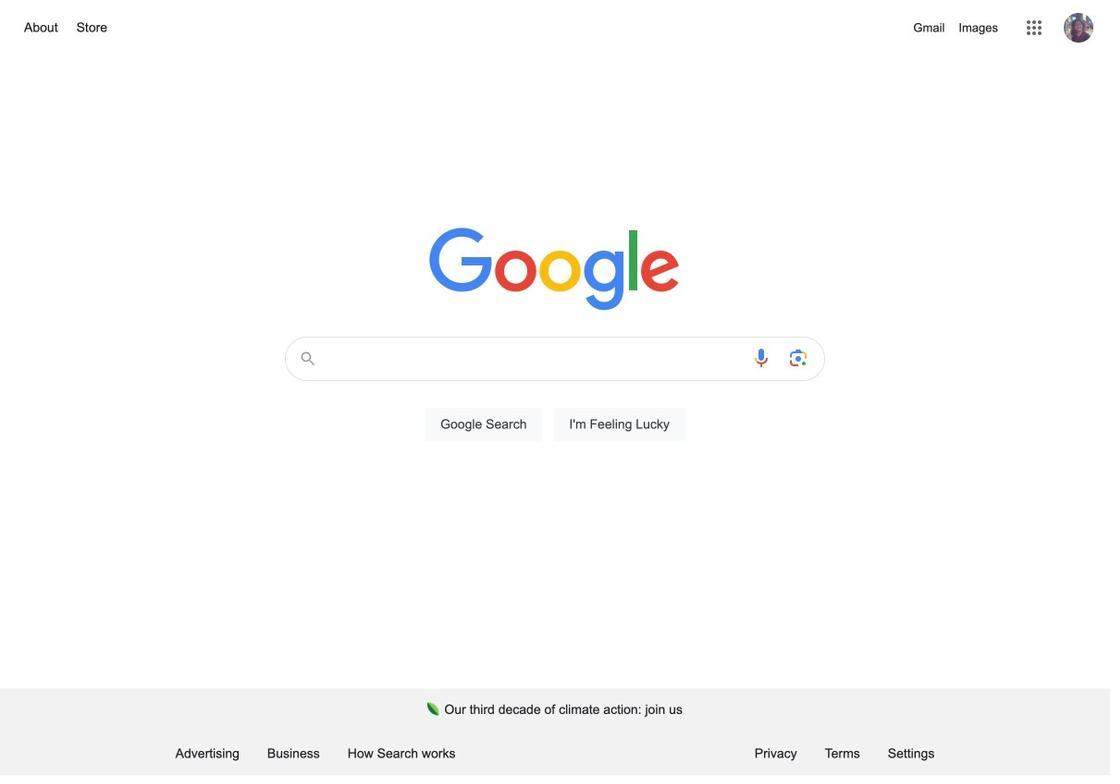 Task type: locate. For each thing, give the bounding box(es) containing it.
None search field
[[19, 331, 1092, 463]]

google image
[[429, 228, 681, 313]]

search by voice image
[[751, 347, 773, 369]]

search by image image
[[788, 347, 810, 369]]



Task type: vqa. For each thing, say whether or not it's contained in the screenshot.
right and
no



